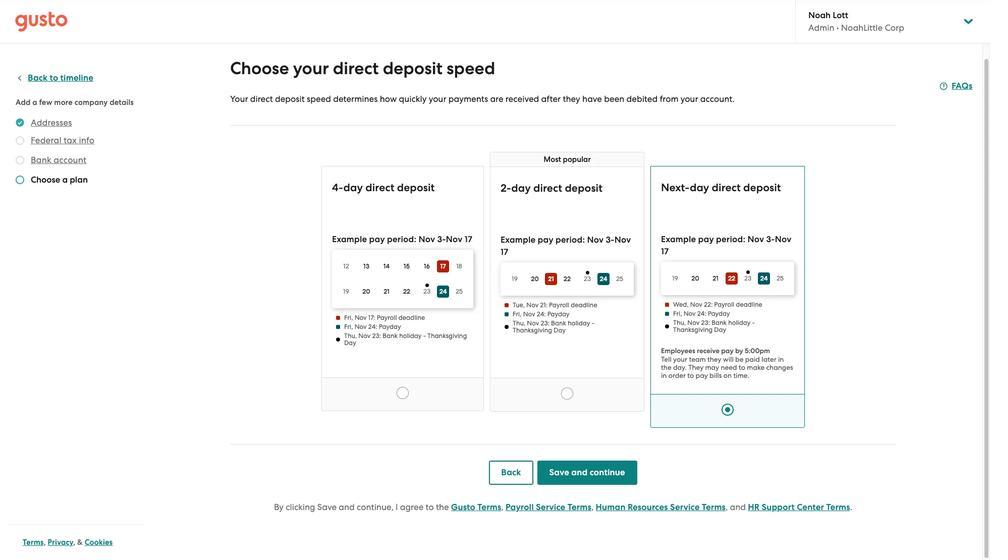 Task type: locate. For each thing, give the bounding box(es) containing it.
cookies
[[85, 538, 113, 547]]

support
[[762, 502, 795, 513]]

bank down wed, nov 22 : payroll deadline
[[712, 319, 727, 327]]

0 horizontal spatial day
[[344, 339, 356, 347]]

1 horizontal spatial the
[[661, 363, 672, 371]]

example pay period : nov 3 - for next-
[[661, 234, 775, 245]]

1 horizontal spatial 3
[[606, 235, 611, 245]]

1 horizontal spatial example
[[501, 235, 536, 245]]

1 horizontal spatial back
[[501, 467, 521, 478]]

19 up wed,
[[673, 275, 679, 282]]

&
[[77, 538, 83, 547]]

holiday
[[729, 319, 751, 327], [568, 320, 590, 327], [399, 332, 422, 340]]

terms left privacy
[[23, 538, 44, 547]]

back button
[[489, 461, 533, 485]]

back up "gusto terms" link
[[501, 467, 521, 478]]

period
[[387, 234, 414, 245], [716, 234, 743, 245], [556, 235, 583, 245]]

0 horizontal spatial holiday
[[399, 332, 422, 340]]

bank for 4-day direct deposit
[[383, 332, 398, 340]]

deadline inside most popular "button"
[[571, 301, 598, 309]]

fri, nov 24 : payday inside most popular "button"
[[513, 310, 570, 318]]

nov 17 for 2-
[[501, 235, 631, 257]]

period for 4-day direct deposit
[[387, 234, 414, 245]]

speed left determines
[[307, 94, 331, 104]]

22 up wed, nov 22 : payroll deadline
[[728, 275, 736, 282]]

deposit
[[383, 58, 443, 79], [275, 94, 305, 104], [397, 181, 435, 194], [744, 181, 781, 194], [565, 182, 603, 195]]

2 horizontal spatial holiday
[[729, 319, 751, 327]]

thu, down "fri, nov 17 : payroll deadline" at the bottom
[[344, 332, 357, 340]]

, left &
[[73, 538, 75, 547]]

federal tax info
[[31, 135, 95, 145]]

1 vertical spatial the
[[436, 502, 449, 512]]

19 for next-
[[673, 275, 679, 282]]

1 horizontal spatial fri, nov 24 : payday
[[513, 310, 570, 318]]

choose your direct deposit speed
[[230, 58, 495, 79]]

0 horizontal spatial nov 17
[[501, 235, 631, 257]]

3 inside most popular "button"
[[606, 235, 611, 245]]

they right after
[[563, 94, 581, 104]]

pay for 4-
[[369, 234, 385, 245]]

1 horizontal spatial 25
[[616, 275, 624, 283]]

fri, inside most popular "button"
[[513, 310, 522, 318]]

2 horizontal spatial 20
[[692, 275, 700, 282]]

to inside button
[[50, 73, 58, 83]]

federal tax info button
[[31, 134, 95, 146]]

0 horizontal spatial payday
[[379, 323, 401, 331]]

1 vertical spatial choose
[[31, 175, 60, 185]]

in
[[778, 355, 784, 363], [661, 371, 667, 380]]

25 for next-day direct deposit
[[777, 275, 784, 282]]

nov 17 inside most popular "button"
[[501, 235, 631, 257]]

payday down tue, nov 21 : payroll deadline
[[548, 310, 570, 318]]

save up by clicking save and continue, i agree to the gusto terms , payroll service terms , human resources service terms , and hr support center terms . at the bottom of the page
[[550, 467, 570, 478]]

payroll right 'tue,'
[[549, 301, 569, 309]]

payroll for 4-
[[377, 314, 397, 322]]

payroll up the thu, nov 23 : bank holiday -
[[377, 314, 397, 322]]

day down tue, nov 21 : payroll deadline
[[554, 327, 566, 334]]

in right later
[[778, 355, 784, 363]]

noahlittle
[[842, 23, 883, 33]]

2 horizontal spatial 19
[[673, 275, 679, 282]]

speed up payments
[[447, 58, 495, 79]]

21 up wed, nov 22 : payroll deadline
[[713, 275, 719, 282]]

3 for 4-day direct deposit
[[437, 234, 442, 245]]

need
[[721, 363, 737, 371]]

privacy link
[[48, 538, 73, 547]]

the left gusto
[[436, 502, 449, 512]]

bank for 2-day direct deposit
[[551, 320, 566, 327]]

0 horizontal spatial choose
[[31, 175, 60, 185]]

payday inside most popular "button"
[[548, 310, 570, 318]]

thanksgiving for next-
[[673, 326, 713, 334]]

later
[[762, 355, 777, 363]]

determines
[[333, 94, 378, 104]]

terms left hr
[[702, 502, 726, 513]]

2 horizontal spatial period
[[716, 234, 743, 245]]

popular
[[563, 155, 591, 164]]

period for next-day direct deposit
[[716, 234, 743, 245]]

thanksgiving inside most popular "button"
[[513, 327, 552, 334]]

0 horizontal spatial thanksgiving
[[428, 332, 467, 340]]

2-day direct deposit
[[501, 182, 603, 195]]

thu, down wed,
[[673, 319, 686, 327]]

23 down 16
[[424, 288, 431, 295]]

day down "fri, nov 17 : payroll deadline" at the bottom
[[344, 339, 356, 347]]

payroll down "back" button
[[506, 502, 534, 513]]

thu, nov 23 : bank holiday - thanksgiving day inside most popular "button"
[[513, 320, 595, 334]]

choose a plan
[[31, 175, 88, 185]]

holiday down "fri, nov 17 : payroll deadline" at the bottom
[[399, 332, 422, 340]]

1 vertical spatial they
[[708, 355, 722, 363]]

example for 2-
[[501, 235, 536, 245]]

0 horizontal spatial period
[[387, 234, 414, 245]]

0 vertical spatial a
[[32, 98, 37, 107]]

pay for 2-
[[538, 235, 554, 245]]

0 horizontal spatial day
[[344, 181, 363, 194]]

15
[[404, 263, 410, 270]]

2 horizontal spatial payday
[[708, 310, 730, 318]]

1 service from the left
[[536, 502, 566, 513]]

speed
[[447, 58, 495, 79], [307, 94, 331, 104]]

thanksgiving inside thanksgiving day
[[428, 332, 467, 340]]

and left hr
[[730, 502, 746, 512]]

circle check image
[[16, 117, 24, 129]]

direct inside most popular "button"
[[534, 182, 563, 195]]

hr
[[748, 502, 760, 513]]

fri, nov 24 : payday for 2-
[[513, 310, 570, 318]]

nov 17
[[661, 234, 792, 257], [501, 235, 631, 257]]

choose
[[230, 58, 289, 79], [31, 175, 60, 185]]

19 down 12
[[343, 288, 349, 295]]

21 up tue, nov 21 : payroll deadline
[[548, 275, 554, 283]]

1 horizontal spatial day
[[554, 327, 566, 334]]

20 down 13
[[363, 288, 370, 295]]

account
[[54, 155, 86, 165]]

2 horizontal spatial deadline
[[736, 301, 763, 308]]

payroll right wed,
[[715, 301, 735, 308]]

2 horizontal spatial day
[[690, 181, 710, 194]]

holiday down tue, nov 21 : payroll deadline
[[568, 320, 590, 327]]

thu, for 4-
[[344, 332, 357, 340]]

payroll inside most popular "button"
[[549, 301, 569, 309]]

0 horizontal spatial 3
[[437, 234, 442, 245]]

1 vertical spatial a
[[62, 175, 68, 185]]

back up the few
[[28, 73, 48, 83]]

0 horizontal spatial example
[[332, 234, 367, 245]]

0 vertical spatial save
[[550, 467, 570, 478]]

holiday for next-day direct deposit
[[729, 319, 751, 327]]

period inside most popular "button"
[[556, 235, 583, 245]]

choose down bank account
[[31, 175, 60, 185]]

payday up the thu, nov 23 : bank holiday -
[[379, 323, 401, 331]]

agree
[[400, 502, 424, 512]]

addresses
[[31, 118, 72, 128]]

17
[[465, 234, 473, 245], [661, 246, 669, 257], [501, 247, 509, 257], [440, 263, 446, 270], [368, 314, 374, 322]]

0 horizontal spatial thu,
[[344, 332, 357, 340]]

example pay period : nov 3 - inside most popular "button"
[[501, 235, 615, 245]]

21 right 'tue,'
[[540, 301, 546, 309]]

employees receive pay by 5:00pm tell your team they will be paid later in the day. they may need to make changes in order to pay bills on time.
[[661, 347, 794, 380]]

0 horizontal spatial back
[[28, 73, 48, 83]]

None button
[[322, 166, 484, 411], [651, 166, 805, 428], [322, 166, 484, 411], [651, 166, 805, 428]]

example inside most popular "button"
[[501, 235, 536, 245]]

1 horizontal spatial nov 17
[[661, 234, 792, 257]]

fri, nov 17 : payroll deadline
[[344, 314, 425, 322]]

0 vertical spatial check image
[[16, 156, 24, 165]]

choose a plan list
[[16, 117, 140, 188]]

17 inside most popular "button"
[[501, 247, 509, 257]]

0 horizontal spatial in
[[661, 371, 667, 380]]

day up receive
[[715, 326, 727, 334]]

20 up tue, nov 21 : payroll deadline
[[531, 275, 539, 283]]

fri, nov 24 : payday down wed, nov 22 : payroll deadline
[[673, 310, 730, 318]]

1 horizontal spatial choose
[[230, 58, 289, 79]]

choose inside list
[[31, 175, 60, 185]]

a left plan
[[62, 175, 68, 185]]

thu, nov 23 : bank holiday - thanksgiving day down tue, nov 21 : payroll deadline
[[513, 320, 595, 334]]

the
[[661, 363, 672, 371], [436, 502, 449, 512]]

2 service from the left
[[670, 502, 700, 513]]

1 horizontal spatial day
[[512, 182, 531, 195]]

thanksgiving day
[[344, 332, 467, 347]]

resources
[[628, 502, 668, 513]]

details
[[110, 98, 134, 107]]

0 horizontal spatial the
[[436, 502, 449, 512]]

example
[[332, 234, 367, 245], [661, 234, 696, 245], [501, 235, 536, 245]]

25 inside most popular "button"
[[616, 275, 624, 283]]

day
[[344, 181, 363, 194], [690, 181, 710, 194], [512, 182, 531, 195]]

0 horizontal spatial thu, nov 23 : bank holiday - thanksgiving day
[[513, 320, 595, 334]]

payday for next-
[[708, 310, 730, 318]]

they left will
[[708, 355, 722, 363]]

direct
[[333, 58, 379, 79], [250, 94, 273, 104], [366, 181, 395, 194], [712, 181, 741, 194], [534, 182, 563, 195]]

0 horizontal spatial 19
[[343, 288, 349, 295]]

quickly
[[399, 94, 427, 104]]

fri, for 4-
[[344, 323, 353, 331]]

1 horizontal spatial deadline
[[571, 301, 598, 309]]

1 horizontal spatial a
[[62, 175, 68, 185]]

a
[[32, 98, 37, 107], [62, 175, 68, 185]]

thu, inside most popular "button"
[[513, 320, 526, 327]]

18
[[457, 263, 462, 270]]

holiday for 4-day direct deposit
[[399, 332, 422, 340]]

fri, for next-
[[673, 310, 682, 318]]

0 horizontal spatial 25
[[456, 288, 463, 295]]

19 inside most popular "button"
[[512, 275, 518, 283]]

3 for 2-day direct deposit
[[606, 235, 611, 245]]

1 vertical spatial save
[[317, 502, 337, 512]]

account.
[[701, 94, 735, 104]]

20
[[692, 275, 700, 282], [531, 275, 539, 283], [363, 288, 370, 295]]

1 vertical spatial speed
[[307, 94, 331, 104]]

to inside by clicking save and continue, i agree to the gusto terms , payroll service terms , human resources service terms , and hr support center terms .
[[426, 502, 434, 512]]

a inside choose a plan list
[[62, 175, 68, 185]]

direct for 2-day direct deposit
[[534, 182, 563, 195]]

19 up 'tue,'
[[512, 275, 518, 283]]

to right need
[[739, 363, 746, 371]]

and
[[572, 467, 588, 478], [339, 502, 355, 512], [730, 502, 746, 512]]

1 horizontal spatial speed
[[447, 58, 495, 79]]

tue, nov 21 : payroll deadline
[[513, 301, 598, 309]]

payroll for 2-
[[549, 301, 569, 309]]

1 horizontal spatial thu,
[[513, 320, 526, 327]]

fri, down wed,
[[673, 310, 682, 318]]

in left order
[[661, 371, 667, 380]]

1 horizontal spatial thu, nov 23 : bank holiday - thanksgiving day
[[673, 319, 755, 334]]

1 horizontal spatial example pay period : nov 3 -
[[661, 234, 775, 245]]

payday down wed, nov 22 : payroll deadline
[[708, 310, 730, 318]]

23
[[745, 275, 752, 282], [584, 275, 591, 283], [424, 288, 431, 295], [702, 319, 709, 327], [541, 320, 548, 327], [372, 332, 379, 340]]

day for 2-
[[554, 327, 566, 334]]

fri, nov 24 : payday down tue, nov 21 : payroll deadline
[[513, 310, 570, 318]]

and left continue
[[572, 467, 588, 478]]

payroll service terms link
[[506, 502, 592, 513]]

direct for choose your direct deposit speed
[[333, 58, 379, 79]]

1 vertical spatial check image
[[16, 176, 24, 184]]

19 for 2-
[[512, 275, 518, 283]]

pay
[[369, 234, 385, 245], [699, 234, 714, 245], [538, 235, 554, 245], [722, 347, 734, 355], [696, 371, 708, 380]]

2 horizontal spatial fri, nov 24 : payday
[[673, 310, 730, 318]]

-
[[442, 234, 446, 245], [772, 234, 775, 245], [611, 235, 615, 245], [753, 319, 755, 327], [592, 320, 595, 327], [423, 332, 426, 340]]

, left 'human' on the right of page
[[592, 502, 594, 512]]

bank down "fri, nov 17 : payroll deadline" at the bottom
[[383, 332, 398, 340]]

fri, nov 24 : payday down "fri, nov 17 : payroll deadline" at the bottom
[[344, 323, 401, 331]]

day
[[715, 326, 727, 334], [554, 327, 566, 334], [344, 339, 356, 347]]

1 horizontal spatial in
[[778, 355, 784, 363]]

1 horizontal spatial save
[[550, 467, 570, 478]]

21
[[713, 275, 719, 282], [548, 275, 554, 283], [384, 288, 390, 295], [540, 301, 546, 309]]

and left continue,
[[339, 502, 355, 512]]

service
[[536, 502, 566, 513], [670, 502, 700, 513]]

received
[[506, 94, 539, 104]]

22 right wed,
[[704, 301, 711, 308]]

1 horizontal spatial thanksgiving
[[513, 327, 552, 334]]

1 vertical spatial in
[[661, 371, 667, 380]]

day for 2-
[[512, 182, 531, 195]]

holiday down wed, nov 22 : payroll deadline
[[729, 319, 751, 327]]

thu, down 'tue,'
[[513, 320, 526, 327]]

2 horizontal spatial day
[[715, 326, 727, 334]]

check image
[[16, 156, 24, 165], [16, 176, 24, 184]]

Most popular button
[[490, 167, 645, 412]]

gusto
[[451, 502, 476, 513]]

service right resources
[[670, 502, 700, 513]]

few
[[39, 98, 52, 107]]

may
[[706, 363, 719, 371]]

thu,
[[673, 319, 686, 327], [513, 320, 526, 327], [344, 332, 357, 340]]

None radio
[[397, 387, 409, 399], [722, 404, 734, 416], [397, 387, 409, 399], [722, 404, 734, 416]]

choose up your
[[230, 58, 289, 79]]

to left timeline
[[50, 73, 58, 83]]

thu, nov 23 : bank holiday - thanksgiving day down wed, nov 22 : payroll deadline
[[673, 319, 755, 334]]

0 horizontal spatial fri, nov 24 : payday
[[344, 323, 401, 331]]

25 for 2-day direct deposit
[[616, 275, 624, 283]]

0 horizontal spatial service
[[536, 502, 566, 513]]

terms right center
[[827, 502, 851, 513]]

example pay period : nov 3 -
[[661, 234, 775, 245], [501, 235, 615, 245]]

0 horizontal spatial they
[[563, 94, 581, 104]]

holiday inside most popular "button"
[[568, 320, 590, 327]]

the inside employees receive pay by 5:00pm tell your team they will be paid later in the day. they may need to make changes in order to pay bills on time.
[[661, 363, 672, 371]]

22 up tue, nov 21 : payroll deadline
[[564, 275, 571, 283]]

a left the few
[[32, 98, 37, 107]]

1 horizontal spatial and
[[572, 467, 588, 478]]

to right agree
[[426, 502, 434, 512]]

none radio inside most popular "button"
[[561, 388, 574, 400]]

payroll for next-
[[715, 301, 735, 308]]

2 horizontal spatial 25
[[777, 275, 784, 282]]

bank
[[31, 155, 51, 165], [712, 319, 727, 327], [551, 320, 566, 327], [383, 332, 398, 340]]

0 horizontal spatial deadline
[[399, 314, 425, 322]]

the left day.
[[661, 363, 672, 371]]

1 horizontal spatial service
[[670, 502, 700, 513]]

0 horizontal spatial speed
[[307, 94, 331, 104]]

0 vertical spatial in
[[778, 355, 784, 363]]

example for 4-
[[332, 234, 367, 245]]

federal
[[31, 135, 61, 145]]

save right clicking
[[317, 502, 337, 512]]

bank down tue, nov 21 : payroll deadline
[[551, 320, 566, 327]]

day inside most popular "button"
[[554, 327, 566, 334]]

1 horizontal spatial 20
[[531, 275, 539, 283]]

0 vertical spatial choose
[[230, 58, 289, 79]]

deposit for next-day direct deposit
[[744, 181, 781, 194]]

2 horizontal spatial example
[[661, 234, 696, 245]]

deposit inside most popular "button"
[[565, 182, 603, 195]]

pay inside most popular "button"
[[538, 235, 554, 245]]

have
[[583, 94, 602, 104]]

16
[[424, 263, 430, 270]]

0 horizontal spatial save
[[317, 502, 337, 512]]

23 up wed, nov 22 : payroll deadline
[[745, 275, 752, 282]]

terms left 'human' on the right of page
[[568, 502, 592, 513]]

1 horizontal spatial they
[[708, 355, 722, 363]]

23 down tue, nov 21 : payroll deadline
[[541, 320, 548, 327]]

2 horizontal spatial thu,
[[673, 319, 686, 327]]

bank inside most popular "button"
[[551, 320, 566, 327]]

1 horizontal spatial holiday
[[568, 320, 590, 327]]

2 horizontal spatial 3
[[767, 234, 772, 245]]

1 vertical spatial back
[[501, 467, 521, 478]]

0 vertical spatial back
[[28, 73, 48, 83]]

1 horizontal spatial 19
[[512, 275, 518, 283]]

0 vertical spatial the
[[661, 363, 672, 371]]

your direct deposit speed determines how quickly your payments are received after they have been debited from your account.
[[230, 94, 735, 104]]

service down the save and continue button
[[536, 502, 566, 513]]

fri, down "fri, nov 17 : payroll deadline" at the bottom
[[344, 323, 353, 331]]

0 horizontal spatial example pay period : nov 3 -
[[501, 235, 615, 245]]

day inside most popular "button"
[[512, 182, 531, 195]]

your
[[293, 58, 329, 79], [429, 94, 447, 104], [681, 94, 699, 104], [674, 355, 688, 363]]

1 horizontal spatial payday
[[548, 310, 570, 318]]

info
[[79, 135, 95, 145]]

tax
[[64, 135, 77, 145]]

save
[[550, 467, 570, 478], [317, 502, 337, 512]]

0 horizontal spatial a
[[32, 98, 37, 107]]

2 horizontal spatial thanksgiving
[[673, 326, 713, 334]]

2 check image from the top
[[16, 176, 24, 184]]

20 inside most popular "button"
[[531, 275, 539, 283]]

deposit for choose your direct deposit speed
[[383, 58, 443, 79]]

fri, down 'tue,'
[[513, 310, 522, 318]]

bank down federal
[[31, 155, 51, 165]]

20 up wed, nov 22 : payroll deadline
[[692, 275, 700, 282]]

1 horizontal spatial period
[[556, 235, 583, 245]]

direct for 4-day direct deposit
[[366, 181, 395, 194]]

day inside thanksgiving day
[[344, 339, 356, 347]]

payday for 2-
[[548, 310, 570, 318]]

None radio
[[561, 388, 574, 400]]

,
[[502, 502, 504, 512], [592, 502, 594, 512], [726, 502, 728, 512], [44, 538, 46, 547], [73, 538, 75, 547]]

a for plan
[[62, 175, 68, 185]]



Task type: vqa. For each thing, say whether or not it's contained in the screenshot.
4-day direct deposit Bank
yes



Task type: describe. For each thing, give the bounding box(es) containing it.
by
[[274, 502, 284, 512]]

choose for choose a plan
[[31, 175, 60, 185]]

save and continue button
[[537, 461, 638, 485]]

bills
[[710, 371, 722, 380]]

paid
[[746, 355, 760, 363]]

company
[[75, 98, 108, 107]]

14
[[384, 263, 390, 270]]

faqs button
[[940, 80, 973, 92]]

by clicking save and continue, i agree to the gusto terms , payroll service terms , human resources service terms , and hr support center terms .
[[274, 502, 853, 513]]

privacy
[[48, 538, 73, 547]]

save and continue
[[550, 467, 625, 478]]

after
[[541, 94, 561, 104]]

example for next-
[[661, 234, 696, 245]]

i
[[396, 502, 398, 512]]

lott
[[833, 10, 849, 21]]

4-
[[332, 181, 344, 194]]

are
[[490, 94, 504, 104]]

terms right gusto
[[478, 502, 502, 513]]

center
[[797, 502, 825, 513]]

next-day direct deposit
[[661, 181, 781, 194]]

faqs
[[952, 81, 973, 91]]

continue
[[590, 467, 625, 478]]

thanksgiving for 2-
[[513, 327, 552, 334]]

make
[[747, 363, 765, 371]]

1 check image from the top
[[16, 156, 24, 165]]

most popular
[[544, 155, 591, 164]]

holiday for 2-day direct deposit
[[568, 320, 590, 327]]

.
[[851, 502, 853, 512]]

hr support center terms link
[[748, 502, 851, 513]]

changes
[[767, 363, 794, 371]]

terms link
[[23, 538, 44, 547]]

22 down 15
[[403, 288, 411, 295]]

employees
[[661, 347, 696, 355]]

and inside button
[[572, 467, 588, 478]]

they inside employees receive pay by 5:00pm tell your team they will be paid later in the day. they may need to make changes in order to pay bills on time.
[[708, 355, 722, 363]]

deposit for 4-day direct deposit
[[397, 181, 435, 194]]

tell
[[661, 355, 672, 363]]

continue,
[[357, 502, 394, 512]]

, left privacy
[[44, 538, 46, 547]]

will
[[723, 355, 734, 363]]

corp
[[885, 23, 905, 33]]

been
[[604, 94, 625, 104]]

nov 17 for next-
[[661, 234, 792, 257]]

home image
[[15, 11, 68, 32]]

day for next-
[[690, 181, 710, 194]]

more
[[54, 98, 73, 107]]

day for next-
[[715, 326, 727, 334]]

addresses button
[[31, 117, 72, 129]]

thu, nov 23 : bank holiday - thanksgiving day for next-
[[673, 319, 755, 334]]

check image
[[16, 136, 24, 145]]

thu, nov 23 : bank holiday -
[[344, 332, 428, 340]]

20 for next-
[[692, 275, 700, 282]]

your inside employees receive pay by 5:00pm tell your team they will be paid later in the day. they may need to make changes in order to pay bills on time.
[[674, 355, 688, 363]]

plan
[[70, 175, 88, 185]]

wed, nov 22 : payroll deadline
[[673, 301, 763, 308]]

human
[[596, 502, 626, 513]]

period for 2-day direct deposit
[[556, 235, 583, 245]]

, left hr
[[726, 502, 728, 512]]

3 for next-day direct deposit
[[767, 234, 772, 245]]

thu, nov 23 : bank holiday - thanksgiving day for 2-
[[513, 320, 595, 334]]

2 horizontal spatial and
[[730, 502, 746, 512]]

save inside button
[[550, 467, 570, 478]]

example pay period : nov 3 - nov 17
[[332, 234, 473, 245]]

0 horizontal spatial 20
[[363, 288, 370, 295]]

a for few
[[32, 98, 37, 107]]

most
[[544, 155, 561, 164]]

thu, for 2-
[[513, 320, 526, 327]]

noah lott admin • noahlittle corp
[[809, 10, 905, 33]]

admin
[[809, 23, 835, 33]]

the inside by clicking save and continue, i agree to the gusto terms , payroll service terms , human resources service terms , and hr support center terms .
[[436, 502, 449, 512]]

timeline
[[60, 73, 93, 83]]

bank inside button
[[31, 155, 51, 165]]

23 down "fri, nov 17 : payroll deadline" at the bottom
[[372, 332, 379, 340]]

bank for next-day direct deposit
[[712, 319, 727, 327]]

receive
[[697, 347, 720, 355]]

23 up tue, nov 21 : payroll deadline
[[584, 275, 591, 283]]

0 vertical spatial speed
[[447, 58, 495, 79]]

choose for choose your direct deposit speed
[[230, 58, 289, 79]]

deadline for next-day direct deposit
[[736, 301, 763, 308]]

how
[[380, 94, 397, 104]]

20 for 2-
[[531, 275, 539, 283]]

on
[[724, 371, 732, 380]]

23 down wed, nov 22 : payroll deadline
[[702, 319, 709, 327]]

, down "back" button
[[502, 502, 504, 512]]

back for back
[[501, 467, 521, 478]]

back to timeline button
[[16, 72, 93, 84]]

deadline for 4-day direct deposit
[[399, 314, 425, 322]]

•
[[837, 23, 839, 33]]

4-day direct deposit
[[332, 181, 435, 194]]

team
[[689, 355, 706, 363]]

back for back to timeline
[[28, 73, 48, 83]]

13
[[364, 263, 369, 270]]

payments
[[449, 94, 488, 104]]

they
[[689, 363, 704, 371]]

21 down 14
[[384, 288, 390, 295]]

pay for next-
[[699, 234, 714, 245]]

by
[[736, 347, 744, 355]]

back to timeline
[[28, 73, 93, 83]]

payday for 4-
[[379, 323, 401, 331]]

thu, for next-
[[673, 319, 686, 327]]

direct for next-day direct deposit
[[712, 181, 741, 194]]

fri, nov 24 : payday for 4-
[[344, 323, 401, 331]]

22 inside most popular "button"
[[564, 275, 571, 283]]

12
[[343, 263, 349, 270]]

debited
[[627, 94, 658, 104]]

0 vertical spatial they
[[563, 94, 581, 104]]

gusto terms link
[[451, 502, 502, 513]]

add a few more company details
[[16, 98, 134, 107]]

fri, for 2-
[[513, 310, 522, 318]]

your
[[230, 94, 248, 104]]

deadline for 2-day direct deposit
[[571, 301, 598, 309]]

to right day.
[[688, 371, 694, 380]]

from
[[660, 94, 679, 104]]

deposit for 2-day direct deposit
[[565, 182, 603, 195]]

order
[[669, 371, 686, 380]]

day for 4-
[[344, 181, 363, 194]]

be
[[736, 355, 744, 363]]

save inside by clicking save and continue, i agree to the gusto terms , payroll service terms , human resources service terms , and hr support center terms .
[[317, 502, 337, 512]]

wed,
[[673, 301, 689, 308]]

bank account button
[[31, 154, 86, 166]]

day.
[[673, 363, 687, 371]]

next-
[[661, 181, 690, 194]]

terms , privacy , & cookies
[[23, 538, 113, 547]]

clicking
[[286, 502, 315, 512]]

fri, up the thu, nov 23 : bank holiday -
[[344, 314, 353, 322]]

0 horizontal spatial and
[[339, 502, 355, 512]]

noah
[[809, 10, 831, 21]]

add
[[16, 98, 31, 107]]

fri, nov 24 : payday for next-
[[673, 310, 730, 318]]

example pay period : nov 3 - for 2-
[[501, 235, 615, 245]]



